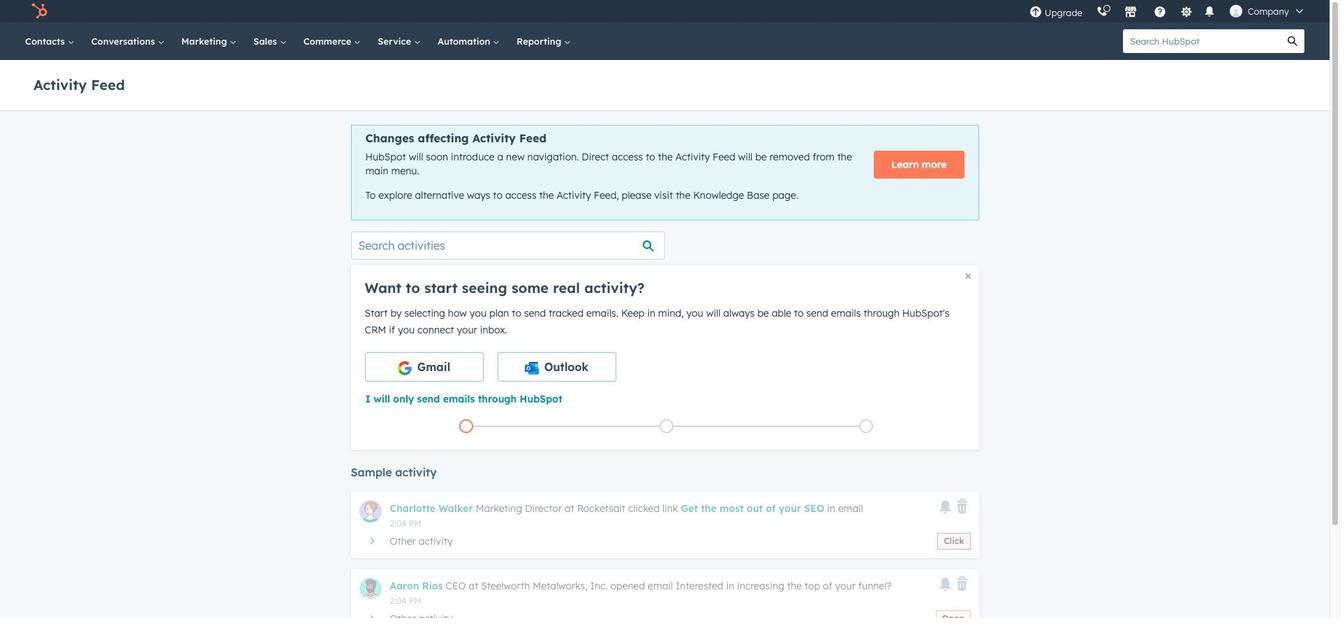 Task type: locate. For each thing, give the bounding box(es) containing it.
Search activities search field
[[351, 232, 665, 260]]

None checkbox
[[498, 353, 616, 382]]

None checkbox
[[365, 353, 484, 382]]

list
[[366, 417, 967, 436]]

menu
[[1023, 0, 1314, 22]]



Task type: vqa. For each thing, say whether or not it's contained in the screenshot.
the top Columns
no



Task type: describe. For each thing, give the bounding box(es) containing it.
close image
[[965, 274, 971, 279]]

Search HubSpot search field
[[1124, 29, 1281, 53]]

onboarding.steps.sendtrackedemailingmail.title image
[[663, 423, 670, 431]]

onboarding.steps.finalstep.title image
[[863, 423, 870, 431]]

jacob simon image
[[1230, 5, 1243, 17]]

marketplaces image
[[1125, 6, 1137, 19]]



